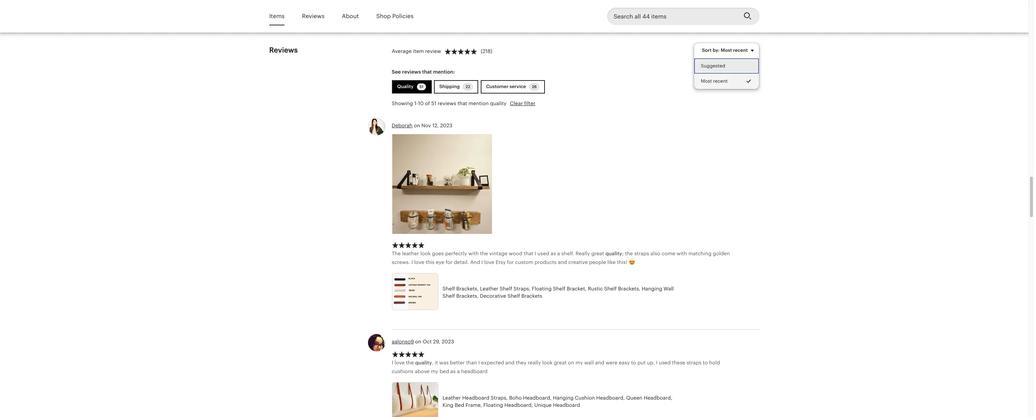 Task type: vqa. For each thing, say whether or not it's contained in the screenshot.
the Boho
yes



Task type: locate. For each thing, give the bounding box(es) containing it.
brackets,
[[457, 286, 479, 292], [618, 286, 641, 292], [457, 293, 479, 299]]

golden
[[713, 251, 730, 256]]

and left they
[[506, 360, 515, 366]]

most inside popup button
[[721, 47, 732, 53]]

1 vertical spatial hanging
[[553, 395, 574, 401]]

oct
[[423, 339, 432, 345]]

1 vertical spatial look
[[543, 360, 553, 366]]

most inside button
[[701, 78, 712, 84]]

floating
[[532, 286, 552, 292], [484, 402, 503, 408]]

51 down see reviews that mention:
[[420, 84, 424, 89]]

1 horizontal spatial used
[[659, 360, 671, 366]]

recent up suggested button
[[734, 47, 748, 53]]

most
[[721, 47, 732, 53], [701, 78, 712, 84]]

i
[[535, 251, 536, 256], [412, 259, 413, 265], [482, 259, 483, 265], [392, 360, 394, 366], [479, 360, 480, 366], [657, 360, 658, 366]]

2023 right 12,
[[440, 123, 453, 129]]

2 vertical spatial on
[[568, 360, 575, 366]]

0 horizontal spatial the
[[406, 360, 414, 366]]

the up cushions on the left bottom of page
[[406, 360, 414, 366]]

leather up king
[[443, 395, 461, 401]]

above
[[415, 369, 430, 374]]

a down the better
[[457, 369, 460, 374]]

i right than
[[479, 360, 480, 366]]

headboard down cushion
[[553, 402, 581, 408]]

0 horizontal spatial floating
[[484, 402, 503, 408]]

1 horizontal spatial a
[[558, 251, 560, 256]]

goes
[[432, 251, 444, 256]]

shop
[[377, 13, 391, 20]]

0 vertical spatial straps
[[635, 251, 650, 256]]

headboard
[[463, 395, 490, 401], [553, 402, 581, 408]]

0 horizontal spatial to
[[632, 360, 637, 366]]

2 vertical spatial quality
[[416, 360, 432, 366]]

recent down suggested button
[[714, 78, 728, 84]]

1 horizontal spatial recent
[[734, 47, 748, 53]]

eye
[[436, 259, 445, 265]]

leather headboard straps, boho headboard, hanging cushion headboard, queen headboard, king bed frame, floating headboard, unique headboard link
[[392, 382, 679, 417]]

floating inside leather headboard straps, boho headboard, hanging cushion headboard, queen headboard, king bed frame, floating headboard, unique headboard
[[484, 402, 503, 408]]

most recent
[[701, 78, 728, 84]]

was
[[440, 360, 449, 366]]

straps right these
[[687, 360, 702, 366]]

sort by: most recent button
[[697, 43, 763, 58]]

0 vertical spatial recent
[[734, 47, 748, 53]]

0 vertical spatial straps,
[[514, 286, 531, 292]]

2 vertical spatial that
[[524, 251, 534, 256]]

a inside , it was better than i expected and they really look great on my wall and were easy to put up. i used these straps to hold cushions above my bed as a headboard
[[457, 369, 460, 374]]

on
[[414, 123, 420, 129], [415, 339, 422, 345], [568, 360, 575, 366]]

to left hold
[[703, 360, 708, 366]]

as up 'products'
[[551, 251, 556, 256]]

average
[[392, 48, 412, 54]]

than
[[466, 360, 477, 366]]

0 vertical spatial that
[[422, 69, 432, 75]]

12,
[[433, 123, 439, 129]]

1 vertical spatial my
[[431, 369, 439, 374]]

shelf brackets, leather shelf straps, floating shelf bracket, rustic shelf brackets, hanging wall shelf brackets, decorative shelf brackets link
[[392, 273, 679, 312]]

the right ;
[[625, 251, 633, 256]]

1 with from the left
[[469, 251, 479, 256]]

1 vertical spatial straps
[[687, 360, 702, 366]]

0 vertical spatial reviews
[[402, 69, 421, 75]]

i down leather
[[412, 259, 413, 265]]

0 horizontal spatial for
[[446, 259, 453, 265]]

1 horizontal spatial straps
[[687, 360, 702, 366]]

1 vertical spatial that
[[458, 100, 468, 106]]

brackets
[[522, 293, 543, 299]]

0 vertical spatial reviews
[[302, 13, 325, 20]]

unique
[[535, 402, 552, 408]]

1 horizontal spatial leather
[[480, 286, 499, 292]]

1 horizontal spatial most
[[721, 47, 732, 53]]

22
[[466, 84, 471, 89]]

2 horizontal spatial quality
[[606, 251, 623, 256]]

0 horizontal spatial as
[[451, 369, 456, 374]]

quality down customer
[[490, 100, 507, 106]]

clear
[[510, 100, 523, 106]]

0 horizontal spatial used
[[538, 251, 550, 256]]

to left put
[[632, 360, 637, 366]]

and
[[558, 259, 567, 265], [506, 360, 515, 366], [596, 360, 605, 366]]

a left shelf.
[[558, 251, 560, 256]]

my down it
[[431, 369, 439, 374]]

1 vertical spatial 2023
[[442, 339, 454, 345]]

most right by:
[[721, 47, 732, 53]]

1 vertical spatial headboard
[[553, 402, 581, 408]]

1 horizontal spatial as
[[551, 251, 556, 256]]

headboard up the frame,
[[463, 395, 490, 401]]

headboard,
[[523, 395, 552, 401], [597, 395, 625, 401], [644, 395, 673, 401], [505, 402, 533, 408]]

2 horizontal spatial the
[[625, 251, 633, 256]]

custom
[[515, 259, 534, 265]]

menu
[[695, 43, 760, 89]]

and right wall
[[596, 360, 605, 366]]

0 vertical spatial great
[[592, 251, 605, 256]]

great right really
[[554, 360, 567, 366]]

shelf
[[443, 286, 455, 292], [500, 286, 513, 292], [553, 286, 566, 292], [605, 286, 617, 292], [443, 293, 455, 299], [508, 293, 520, 299]]

0 vertical spatial hanging
[[642, 286, 663, 292]]

😍
[[629, 259, 636, 265]]

2023 for deborah on nov 12, 2023
[[440, 123, 453, 129]]

1 vertical spatial straps,
[[491, 395, 508, 401]]

look right really
[[543, 360, 553, 366]]

great
[[592, 251, 605, 256], [554, 360, 567, 366]]

with right the come
[[677, 251, 688, 256]]

0 horizontal spatial my
[[431, 369, 439, 374]]

1 horizontal spatial look
[[543, 360, 553, 366]]

1 vertical spatial great
[[554, 360, 567, 366]]

1 vertical spatial 51
[[432, 100, 437, 106]]

love left this
[[415, 259, 425, 265]]

0 horizontal spatial recent
[[714, 78, 728, 84]]

straps, inside shelf brackets, leather shelf straps, floating shelf bracket, rustic shelf brackets, hanging wall shelf brackets, decorative shelf brackets
[[514, 286, 531, 292]]

1 horizontal spatial straps,
[[514, 286, 531, 292]]

as right bed
[[451, 369, 456, 374]]

51 right the of at left
[[432, 100, 437, 106]]

1 horizontal spatial for
[[507, 259, 514, 265]]

put
[[638, 360, 646, 366]]

to
[[632, 360, 637, 366], [703, 360, 708, 366]]

hanging left cushion
[[553, 395, 574, 401]]

up.
[[647, 360, 655, 366]]

for
[[446, 259, 453, 265], [507, 259, 514, 265]]

0 horizontal spatial headboard
[[463, 395, 490, 401]]

with inside ; the straps also come with matching golden screws. i love this eye for detail. and i love etsy for custom products and creative people like this! 😍
[[677, 251, 688, 256]]

hanging
[[642, 286, 663, 292], [553, 395, 574, 401]]

as
[[551, 251, 556, 256], [451, 369, 456, 374]]

0 vertical spatial floating
[[532, 286, 552, 292]]

my left wall
[[576, 360, 583, 366]]

creative
[[569, 259, 588, 265]]

leather
[[402, 251, 419, 256]]

straps, left the boho
[[491, 395, 508, 401]]

1 vertical spatial reviews
[[269, 46, 298, 54]]

51
[[420, 84, 424, 89], [432, 100, 437, 106]]

bed
[[455, 402, 464, 408]]

floating right the frame,
[[484, 402, 503, 408]]

a
[[558, 251, 560, 256], [457, 369, 460, 374]]

leather inside leather headboard straps, boho headboard, hanging cushion headboard, queen headboard, king bed frame, floating headboard, unique headboard
[[443, 395, 461, 401]]

2 with from the left
[[677, 251, 688, 256]]

2 horizontal spatial love
[[485, 259, 495, 265]]

quality up like
[[606, 251, 623, 256]]

reviews right see
[[402, 69, 421, 75]]

2 to from the left
[[703, 360, 708, 366]]

1 vertical spatial quality
[[606, 251, 623, 256]]

great inside , it was better than i expected and they really look great on my wall and were easy to put up. i used these straps to hold cushions above my bed as a headboard
[[554, 360, 567, 366]]

love left etsy at the bottom of the page
[[485, 259, 495, 265]]

straps
[[635, 251, 650, 256], [687, 360, 702, 366]]

leather
[[480, 286, 499, 292], [443, 395, 461, 401]]

0 horizontal spatial hanging
[[553, 395, 574, 401]]

reviews
[[402, 69, 421, 75], [438, 100, 457, 106]]

bed
[[440, 369, 449, 374]]

1 vertical spatial a
[[457, 369, 460, 374]]

expected
[[482, 360, 504, 366]]

0 vertical spatial leather
[[480, 286, 499, 292]]

1 horizontal spatial quality
[[490, 100, 507, 106]]

on left oct
[[415, 339, 422, 345]]

items link
[[269, 8, 285, 25]]

0 vertical spatial quality
[[490, 100, 507, 106]]

0 horizontal spatial a
[[457, 369, 460, 374]]

easy
[[619, 360, 630, 366]]

straps inside , it was better than i expected and they really look great on my wall and were easy to put up. i used these straps to hold cushions above my bed as a headboard
[[687, 360, 702, 366]]

0 horizontal spatial leather
[[443, 395, 461, 401]]

used up 'products'
[[538, 251, 550, 256]]

0 vertical spatial used
[[538, 251, 550, 256]]

used right the up.
[[659, 360, 671, 366]]

0 horizontal spatial look
[[421, 251, 431, 256]]

0 horizontal spatial and
[[506, 360, 515, 366]]

deborah added a photo of their purchase image
[[392, 134, 492, 234]]

1 horizontal spatial floating
[[532, 286, 552, 292]]

showing 1-10 of 51 reviews that mention quality clear filter
[[392, 100, 536, 106]]

hanging inside shelf brackets, leather shelf straps, floating shelf bracket, rustic shelf brackets, hanging wall shelf brackets, decorative shelf brackets
[[642, 286, 663, 292]]

reviews down shipping
[[438, 100, 457, 106]]

hanging inside leather headboard straps, boho headboard, hanging cushion headboard, queen headboard, king bed frame, floating headboard, unique headboard
[[553, 395, 574, 401]]

headboard, down the boho
[[505, 402, 533, 408]]

also
[[651, 251, 661, 256]]

0 horizontal spatial with
[[469, 251, 479, 256]]

1 horizontal spatial reviews
[[438, 100, 457, 106]]

reviews
[[302, 13, 325, 20], [269, 46, 298, 54]]

for down the leather look goes perfectly with the vintage wood that i used as a shelf. really great quality
[[507, 259, 514, 265]]

1 horizontal spatial with
[[677, 251, 688, 256]]

for right eye
[[446, 259, 453, 265]]

screws.
[[392, 259, 410, 265]]

hanging left wall
[[642, 286, 663, 292]]

i love the quality
[[392, 360, 432, 366]]

26
[[532, 84, 537, 89]]

1 horizontal spatial hanging
[[642, 286, 663, 292]]

aalonso9 on oct 29, 2023
[[392, 339, 454, 345]]

on left nov
[[414, 123, 420, 129]]

my
[[576, 360, 583, 366], [431, 369, 439, 374]]

and down shelf.
[[558, 259, 567, 265]]

1 vertical spatial most
[[701, 78, 712, 84]]

2023 right 29,
[[442, 339, 454, 345]]

0 horizontal spatial straps
[[635, 251, 650, 256]]

that left the 'mention:'
[[422, 69, 432, 75]]

on inside , it was better than i expected and they really look great on my wall and were easy to put up. i used these straps to hold cushions above my bed as a headboard
[[568, 360, 575, 366]]

0 horizontal spatial great
[[554, 360, 567, 366]]

brackets, down 😍
[[618, 286, 641, 292]]

1 vertical spatial leather
[[443, 395, 461, 401]]

0 vertical spatial on
[[414, 123, 420, 129]]

1 vertical spatial reviews
[[438, 100, 457, 106]]

menu containing suggested
[[695, 43, 760, 89]]

with up 'and'
[[469, 251, 479, 256]]

people
[[590, 259, 607, 265]]

average item review
[[392, 48, 441, 54]]

0 horizontal spatial 51
[[420, 84, 424, 89]]

1 vertical spatial floating
[[484, 402, 503, 408]]

as inside , it was better than i expected and they really look great on my wall and were easy to put up. i used these straps to hold cushions above my bed as a headboard
[[451, 369, 456, 374]]

most down suggested
[[701, 78, 712, 84]]

headboard
[[461, 369, 488, 374]]

1 horizontal spatial and
[[558, 259, 567, 265]]

0 vertical spatial most
[[721, 47, 732, 53]]

0 horizontal spatial straps,
[[491, 395, 508, 401]]

0 vertical spatial a
[[558, 251, 560, 256]]

straps, up brackets
[[514, 286, 531, 292]]

cushion
[[575, 395, 595, 401]]

used inside , it was better than i expected and they really look great on my wall and were easy to put up. i used these straps to hold cushions above my bed as a headboard
[[659, 360, 671, 366]]

that left mention
[[458, 100, 468, 106]]

quality up above
[[416, 360, 432, 366]]

1 horizontal spatial my
[[576, 360, 583, 366]]

0 horizontal spatial love
[[395, 360, 405, 366]]

love up cushions on the left bottom of page
[[395, 360, 405, 366]]

filter
[[525, 100, 536, 106]]

2023
[[440, 123, 453, 129], [442, 339, 454, 345]]

0 horizontal spatial most
[[701, 78, 712, 84]]

straps up 😍
[[635, 251, 650, 256]]

products
[[535, 259, 557, 265]]

customer service
[[486, 84, 528, 89]]

on left wall
[[568, 360, 575, 366]]

1 vertical spatial on
[[415, 339, 422, 345]]

the left vintage
[[480, 251, 488, 256]]

1 horizontal spatial to
[[703, 360, 708, 366]]

1 vertical spatial recent
[[714, 78, 728, 84]]

0 vertical spatial headboard
[[463, 395, 490, 401]]

great up people at the right of page
[[592, 251, 605, 256]]

leather up the decorative
[[480, 286, 499, 292]]

with
[[469, 251, 479, 256], [677, 251, 688, 256]]

; the straps also come with matching golden screws. i love this eye for detail. and i love etsy for custom products and creative people like this! 😍
[[392, 251, 730, 265]]

1 vertical spatial as
[[451, 369, 456, 374]]

0 horizontal spatial reviews
[[402, 69, 421, 75]]

1 vertical spatial used
[[659, 360, 671, 366]]

i right the up.
[[657, 360, 658, 366]]

0 horizontal spatial quality
[[416, 360, 432, 366]]

0 vertical spatial 2023
[[440, 123, 453, 129]]

that up custom
[[524, 251, 534, 256]]

shelf.
[[562, 251, 575, 256]]

floating up brackets
[[532, 286, 552, 292]]

look up this
[[421, 251, 431, 256]]

recent inside popup button
[[734, 47, 748, 53]]

1 horizontal spatial reviews
[[302, 13, 325, 20]]

showing
[[392, 100, 413, 106]]



Task type: describe. For each thing, give the bounding box(es) containing it.
etsy
[[496, 259, 506, 265]]

brackets, left the decorative
[[457, 293, 479, 299]]

0 vertical spatial look
[[421, 251, 431, 256]]

the inside ; the straps also come with matching golden screws. i love this eye for detail. and i love etsy for custom products and creative people like this! 😍
[[625, 251, 633, 256]]

policies
[[393, 13, 414, 20]]

it
[[435, 360, 438, 366]]

and
[[471, 259, 480, 265]]

reviews link
[[302, 8, 325, 25]]

these
[[672, 360, 686, 366]]

boho
[[509, 395, 522, 401]]

;
[[623, 251, 624, 256]]

quality
[[397, 84, 415, 89]]

1 horizontal spatial love
[[415, 259, 425, 265]]

bracket,
[[567, 286, 587, 292]]

come
[[662, 251, 676, 256]]

about
[[342, 13, 359, 20]]

shelf brackets, leather shelf straps, floating shelf bracket, rustic shelf brackets, hanging wall shelf brackets, decorative shelf brackets
[[443, 286, 674, 299]]

wood
[[509, 251, 523, 256]]

decorative
[[480, 293, 507, 299]]

i up 'products'
[[535, 251, 536, 256]]

headboard, up unique
[[523, 395, 552, 401]]

rustic
[[588, 286, 603, 292]]

2 horizontal spatial that
[[524, 251, 534, 256]]

on for aalonso9
[[415, 339, 422, 345]]

wall
[[664, 286, 674, 292]]

perfectly
[[446, 251, 467, 256]]

better
[[450, 360, 465, 366]]

most recent button
[[695, 74, 760, 89]]

1 horizontal spatial 51
[[432, 100, 437, 106]]

see reviews that mention:
[[392, 69, 455, 75]]

customer
[[486, 84, 509, 89]]

see
[[392, 69, 401, 75]]

i right 'and'
[[482, 259, 483, 265]]

, it was better than i expected and they really look great on my wall and were easy to put up. i used these straps to hold cushions above my bed as a headboard
[[392, 360, 721, 374]]

straps, inside leather headboard straps, boho headboard, hanging cushion headboard, queen headboard, king bed frame, floating headboard, unique headboard
[[491, 395, 508, 401]]

straps inside ; the straps also come with matching golden screws. i love this eye for detail. and i love etsy for custom products and creative people like this! 😍
[[635, 251, 650, 256]]

29,
[[433, 339, 441, 345]]

shop policies link
[[377, 8, 414, 25]]

and inside ; the straps also come with matching golden screws. i love this eye for detail. and i love etsy for custom products and creative people like this! 😍
[[558, 259, 567, 265]]

suggested button
[[695, 58, 760, 74]]

Search all 44 items text field
[[608, 8, 738, 25]]

1 horizontal spatial headboard
[[553, 402, 581, 408]]

frame,
[[466, 402, 482, 408]]

floating inside shelf brackets, leather shelf straps, floating shelf bracket, rustic shelf brackets, hanging wall shelf brackets, decorative shelf brackets
[[532, 286, 552, 292]]

0 vertical spatial as
[[551, 251, 556, 256]]

i up cushions on the left bottom of page
[[392, 360, 394, 366]]

deborah on nov 12, 2023
[[392, 123, 453, 129]]

hold
[[710, 360, 721, 366]]

matching
[[689, 251, 712, 256]]

0 vertical spatial 51
[[420, 84, 424, 89]]

the leather look goes perfectly with the vintage wood that i used as a shelf. really great quality
[[392, 251, 623, 256]]

1 to from the left
[[632, 360, 637, 366]]

cushions
[[392, 369, 414, 374]]

,
[[432, 360, 434, 366]]

leather headboard straps, boho headboard, hanging cushion headboard, queen headboard, king bed frame, floating headboard, unique headboard
[[443, 395, 673, 408]]

(218)
[[481, 48, 493, 54]]

brackets, down detail.
[[457, 286, 479, 292]]

the
[[392, 251, 401, 256]]

1 horizontal spatial great
[[592, 251, 605, 256]]

2 for from the left
[[507, 259, 514, 265]]

this
[[426, 259, 435, 265]]

of
[[425, 100, 430, 106]]

2023 for aalonso9 on oct 29, 2023
[[442, 339, 454, 345]]

aalonso9 link
[[392, 339, 414, 345]]

2 horizontal spatial and
[[596, 360, 605, 366]]

items
[[269, 13, 285, 20]]

0 horizontal spatial reviews
[[269, 46, 298, 54]]

shipping
[[440, 84, 461, 89]]

suggested
[[701, 63, 726, 69]]

with for come
[[677, 251, 688, 256]]

aalonso9
[[392, 339, 414, 345]]

this!
[[617, 259, 628, 265]]

queen
[[627, 395, 643, 401]]

service
[[510, 84, 526, 89]]

on for deborah
[[414, 123, 420, 129]]

headboard, left queen
[[597, 395, 625, 401]]

deborah
[[392, 123, 413, 129]]

like
[[608, 259, 616, 265]]

deborah link
[[392, 123, 413, 129]]

item
[[413, 48, 424, 54]]

0 horizontal spatial that
[[422, 69, 432, 75]]

1 for from the left
[[446, 259, 453, 265]]

detail.
[[454, 259, 469, 265]]

0 vertical spatial my
[[576, 360, 583, 366]]

by:
[[713, 47, 720, 53]]

1 horizontal spatial that
[[458, 100, 468, 106]]

1 horizontal spatial the
[[480, 251, 488, 256]]

were
[[606, 360, 618, 366]]

1-
[[415, 100, 418, 106]]

leather inside shelf brackets, leather shelf straps, floating shelf bracket, rustic shelf brackets, hanging wall shelf brackets, decorative shelf brackets
[[480, 286, 499, 292]]

sort
[[703, 47, 712, 53]]

mention:
[[433, 69, 455, 75]]

with for perfectly
[[469, 251, 479, 256]]

vintage
[[490, 251, 508, 256]]

really
[[576, 251, 590, 256]]

look inside , it was better than i expected and they really look great on my wall and were easy to put up. i used these straps to hold cushions above my bed as a headboard
[[543, 360, 553, 366]]

mention
[[469, 100, 489, 106]]

nov
[[422, 123, 431, 129]]

clear filter link
[[510, 100, 536, 106]]

sort by: most recent
[[703, 47, 748, 53]]

about link
[[342, 8, 359, 25]]

headboard, right queen
[[644, 395, 673, 401]]

recent inside button
[[714, 78, 728, 84]]



